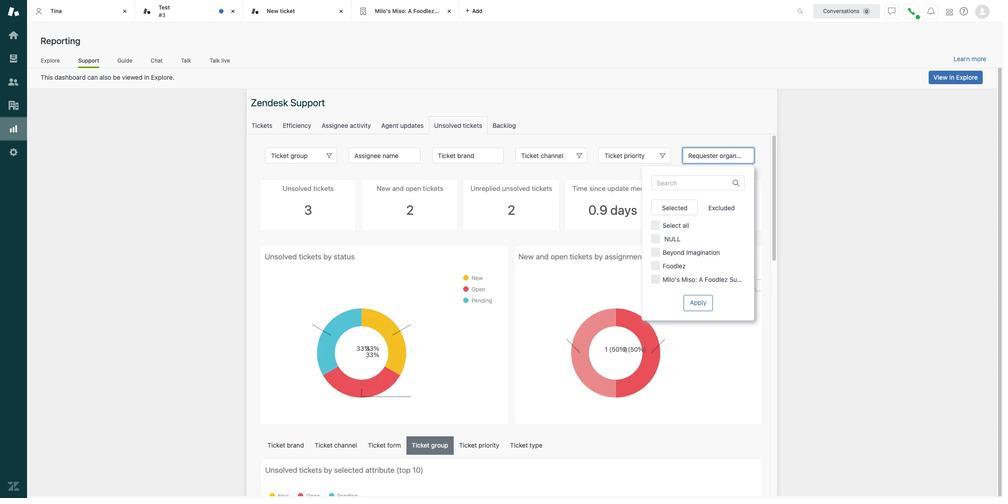 Task type: locate. For each thing, give the bounding box(es) containing it.
tab containing test
[[135, 0, 243, 23]]

0 vertical spatial explore
[[41, 57, 60, 64]]

talk inside 'link'
[[181, 57, 191, 64]]

close image inside milo's miso: a foodlez subsidiary tab
[[445, 7, 454, 16]]

1 horizontal spatial in
[[950, 73, 955, 81]]

view
[[934, 73, 948, 81]]

zendesk products image
[[946, 9, 953, 15]]

2 talk from the left
[[210, 57, 220, 64]]

in right viewed
[[144, 73, 149, 81]]

2 close image from the left
[[229, 7, 238, 16]]

guide
[[117, 57, 132, 64]]

main element
[[0, 0, 27, 498]]

support
[[78, 57, 99, 64]]

1 horizontal spatial talk
[[210, 57, 220, 64]]

get help image
[[960, 7, 968, 15]]

1 vertical spatial explore
[[956, 73, 978, 81]]

explore
[[41, 57, 60, 64], [956, 73, 978, 81]]

viewed
[[122, 73, 143, 81]]

this dashboard can also be viewed in explore.
[[41, 73, 175, 81]]

learn
[[954, 55, 970, 63]]

explore up this
[[41, 57, 60, 64]]

add button
[[460, 0, 488, 22]]

close image left #3
[[120, 7, 129, 16]]

close image inside tab
[[229, 7, 238, 16]]

conversations button
[[814, 4, 880, 18]]

get started image
[[8, 29, 19, 41]]

milo's miso: a foodlez subsidiary tab
[[352, 0, 464, 23]]

1 horizontal spatial explore
[[956, 73, 978, 81]]

close image left new
[[229, 7, 238, 16]]

talk
[[181, 57, 191, 64], [210, 57, 220, 64]]

be
[[113, 73, 120, 81]]

in inside button
[[950, 73, 955, 81]]

3 close image from the left
[[445, 7, 454, 16]]

view in explore button
[[929, 71, 983, 84]]

close image
[[337, 7, 346, 16]]

1 talk from the left
[[181, 57, 191, 64]]

a
[[408, 8, 412, 14]]

talk right chat
[[181, 57, 191, 64]]

dashboard
[[55, 73, 86, 81]]

2 in from the left
[[950, 73, 955, 81]]

talk for talk
[[181, 57, 191, 64]]

close image left the add dropdown button
[[445, 7, 454, 16]]

talk live link
[[209, 57, 230, 67]]

tab
[[135, 0, 243, 23]]

chat
[[151, 57, 163, 64]]

close image
[[120, 7, 129, 16], [229, 7, 238, 16], [445, 7, 454, 16]]

close image for tina
[[120, 7, 129, 16]]

milo's
[[375, 8, 391, 14]]

1 close image from the left
[[120, 7, 129, 16]]

live
[[221, 57, 230, 64]]

2 horizontal spatial close image
[[445, 7, 454, 16]]

foodlez
[[413, 8, 434, 14]]

0 horizontal spatial explore
[[41, 57, 60, 64]]

1 horizontal spatial close image
[[229, 7, 238, 16]]

talk left live
[[210, 57, 220, 64]]

0 horizontal spatial in
[[144, 73, 149, 81]]

new ticket tab
[[243, 0, 352, 23]]

in right view
[[950, 73, 955, 81]]

button displays agent's chat status as invisible. image
[[888, 7, 896, 15]]

0 horizontal spatial close image
[[120, 7, 129, 16]]

subsidiary
[[436, 8, 464, 14]]

close image inside the tina tab
[[120, 7, 129, 16]]

view in explore
[[934, 73, 978, 81]]

reporting
[[41, 36, 80, 46]]

talk link
[[181, 57, 191, 67]]

#3
[[159, 11, 165, 18]]

explore.
[[151, 73, 175, 81]]

guide link
[[117, 57, 132, 67]]

talk for talk live
[[210, 57, 220, 64]]

notifications image
[[928, 7, 935, 15]]

explore down 'learn more' link at the right
[[956, 73, 978, 81]]

0 horizontal spatial talk
[[181, 57, 191, 64]]

test #3
[[159, 4, 170, 18]]

zendesk image
[[8, 481, 19, 493]]

zendesk support image
[[8, 6, 19, 18]]

in
[[144, 73, 149, 81], [950, 73, 955, 81]]



Task type: describe. For each thing, give the bounding box(es) containing it.
also
[[100, 73, 111, 81]]

new
[[267, 8, 279, 14]]

talk live
[[210, 57, 230, 64]]

miso:
[[392, 8, 407, 14]]

organizations image
[[8, 100, 19, 111]]

support link
[[78, 57, 99, 68]]

add
[[472, 7, 482, 14]]

chat link
[[151, 57, 163, 67]]

learn more link
[[954, 55, 987, 63]]

tina
[[50, 8, 62, 14]]

reporting image
[[8, 123, 19, 135]]

learn more
[[954, 55, 987, 63]]

explore inside button
[[956, 73, 978, 81]]

conversations
[[823, 7, 860, 14]]

explore link
[[41, 57, 60, 67]]

tina tab
[[27, 0, 135, 23]]

more
[[972, 55, 987, 63]]

ticket
[[280, 8, 295, 14]]

customers image
[[8, 76, 19, 88]]

test
[[159, 4, 170, 11]]

views image
[[8, 53, 19, 64]]

close image for milo's miso: a foodlez subsidiary
[[445, 7, 454, 16]]

this
[[41, 73, 53, 81]]

can
[[87, 73, 98, 81]]

1 in from the left
[[144, 73, 149, 81]]

admin image
[[8, 146, 19, 158]]

new ticket
[[267, 8, 295, 14]]

milo's miso: a foodlez subsidiary
[[375, 8, 464, 14]]

tabs tab list
[[27, 0, 788, 23]]



Task type: vqa. For each thing, say whether or not it's contained in the screenshot.
'3 min'
no



